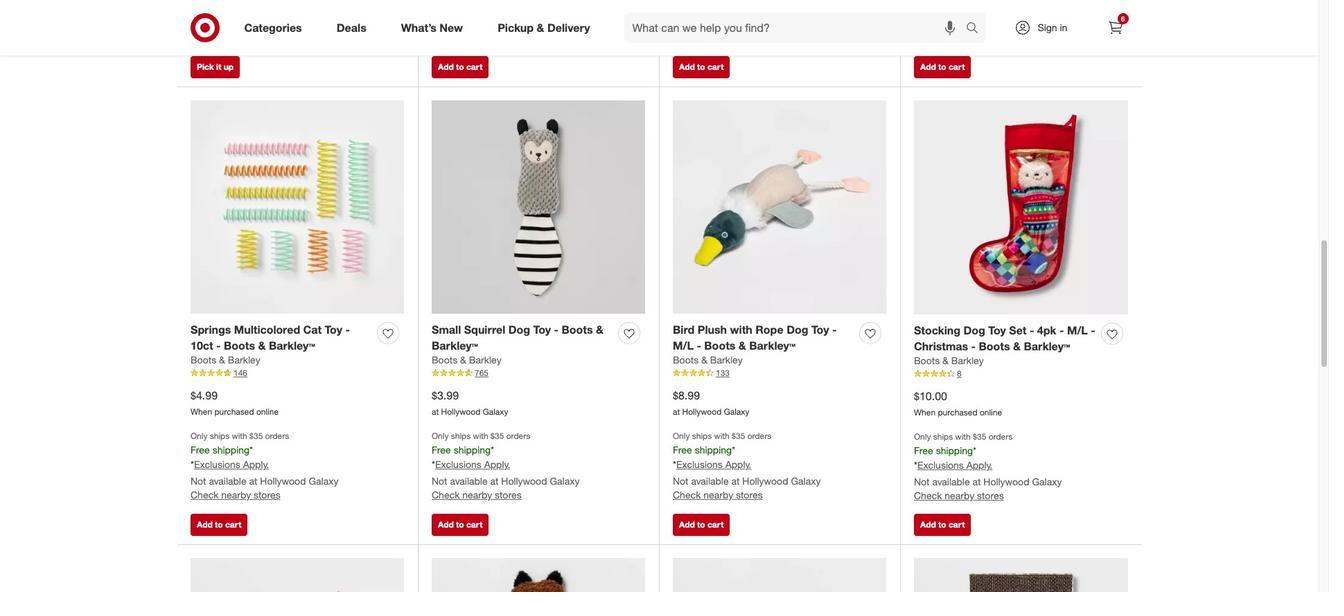 Task type: locate. For each thing, give the bounding box(es) containing it.
nearby inside not available at hollywood galaxy check nearby stores
[[463, 31, 492, 43]]

with for springs multicolored cat toy - 10ct - boots & barkley™
[[232, 431, 247, 442]]

boots & barkley link up the 8
[[915, 355, 984, 368]]

springs
[[191, 323, 231, 337]]

ships down $4.99 when purchased online at left
[[210, 431, 230, 442]]

with down $3.99 at hollywood galaxy
[[473, 431, 489, 442]]

&
[[537, 21, 545, 34], [596, 323, 604, 337], [258, 339, 266, 353], [739, 339, 747, 353], [1014, 339, 1021, 353], [219, 355, 225, 366], [460, 355, 467, 366], [702, 355, 708, 366], [943, 355, 949, 367]]

at inside not available at hollywood galaxy check nearby stores
[[491, 18, 499, 29]]

1 horizontal spatial online
[[980, 408, 1003, 418]]

galaxy inside $8.99 at hollywood galaxy
[[724, 407, 750, 418]]

free for $8.99
[[673, 445, 693, 456]]

purchased for $4.99
[[215, 407, 254, 418]]

* inside '* exclusions apply. in stock at  hollywood galaxy ready within 2 hours with pickup'
[[191, 1, 194, 13]]

pick it up button
[[191, 56, 240, 78]]

with down $8.99 at hollywood galaxy
[[715, 431, 730, 442]]

springs multicolored cat toy - 10ct - boots & barkley™
[[191, 323, 350, 353]]

shipping down $8.99 at hollywood galaxy
[[695, 445, 732, 456]]

orders down $10.00 when purchased online at the right bottom
[[989, 432, 1013, 443]]

m/l inside bird plush with rope dog toy - m/l - boots & barkley™
[[673, 339, 694, 353]]

shipping for $8.99
[[695, 445, 732, 456]]

m/l
[[1068, 324, 1089, 337], [673, 339, 694, 353]]

apply.
[[243, 1, 269, 13], [726, 1, 752, 13], [967, 2, 993, 13], [243, 459, 269, 471], [484, 459, 511, 471], [726, 459, 752, 471], [967, 460, 993, 472]]

online down 146 link
[[256, 407, 279, 418]]

dog right rope
[[787, 323, 809, 337]]

nearby
[[463, 31, 492, 43], [704, 31, 734, 43], [945, 32, 975, 44], [221, 490, 251, 501], [463, 490, 492, 501], [704, 490, 734, 501], [945, 490, 975, 502]]

not
[[432, 18, 448, 29], [673, 18, 689, 29], [915, 18, 930, 30], [191, 476, 206, 488], [432, 476, 448, 488], [673, 476, 689, 488], [915, 476, 930, 488]]

barkley™ down 4pk
[[1024, 339, 1071, 353]]

small squirrel dog toy - boots & barkley™ image
[[432, 101, 646, 314], [432, 101, 646, 314]]

toy right rope
[[812, 323, 830, 337]]

with inside '* exclusions apply. in stock at  hollywood galaxy ready within 2 hours with pickup'
[[285, 31, 302, 43]]

only for $4.99
[[191, 431, 208, 442]]

dog
[[509, 323, 531, 337], [787, 323, 809, 337], [964, 324, 986, 337]]

delivery
[[548, 21, 590, 34]]

shipping for $3.99
[[454, 445, 491, 456]]

squirrel
[[464, 323, 506, 337]]

online
[[256, 407, 279, 418], [980, 408, 1003, 418]]

0 horizontal spatial when
[[191, 407, 212, 418]]

8
[[958, 369, 962, 380]]

at inside $8.99 at hollywood galaxy
[[673, 407, 680, 418]]

ships for $10.00
[[934, 432, 954, 443]]

2 horizontal spatial dog
[[964, 324, 986, 337]]

$4.99 when purchased online
[[191, 389, 279, 418]]

with down $4.99 when purchased online at left
[[232, 431, 247, 442]]

skinny crinkle fox plush dog toy - m - boots & barkley™ image
[[432, 559, 646, 593], [432, 559, 646, 593]]

online inside $10.00 when purchased online
[[980, 408, 1003, 418]]

boots inside bird plush with rope dog toy - m/l - boots & barkley™
[[705, 339, 736, 353]]

barkley for squirrel
[[469, 355, 502, 366]]

when down $10.00 at the right
[[915, 408, 936, 418]]

small
[[432, 323, 461, 337]]

dog inside small squirrel dog toy - boots & barkley™
[[509, 323, 531, 337]]

add to cart
[[438, 62, 483, 72], [680, 62, 724, 72], [921, 62, 965, 72], [197, 520, 242, 530], [438, 520, 483, 530], [680, 520, 724, 530], [921, 520, 965, 530]]

& inside springs multicolored cat toy - 10ct - boots & barkley™
[[258, 339, 266, 353]]

boots & barkley up 133 on the right bottom
[[673, 355, 743, 366]]

online inside $4.99 when purchased online
[[256, 407, 279, 418]]

barkley™ down small
[[432, 339, 478, 353]]

toy inside stocking dog toy set - 4pk - m/l - christmas - boots & barkley™
[[989, 324, 1007, 337]]

sign in link
[[1003, 12, 1090, 43]]

with
[[285, 31, 302, 43], [730, 323, 753, 337], [232, 431, 247, 442], [473, 431, 489, 442], [715, 431, 730, 442], [956, 432, 971, 443]]

when
[[191, 407, 212, 418], [915, 408, 936, 418]]

stores
[[495, 31, 522, 43], [736, 31, 763, 43], [978, 32, 1004, 44], [254, 490, 281, 501], [495, 490, 522, 501], [736, 490, 763, 501], [978, 490, 1004, 502]]

when inside $10.00 when purchased online
[[915, 408, 936, 418]]

ships down $3.99 at hollywood galaxy
[[451, 431, 471, 442]]

purchased inside $10.00 when purchased online
[[938, 408, 978, 418]]

shipping
[[213, 445, 250, 456], [454, 445, 491, 456], [695, 445, 732, 456], [936, 445, 974, 457]]

- inside small squirrel dog toy - boots & barkley™
[[554, 323, 559, 337]]

galaxy
[[287, 18, 317, 29], [550, 18, 580, 29], [791, 18, 821, 29], [1033, 18, 1063, 30], [483, 407, 509, 418], [724, 407, 750, 418], [309, 476, 339, 488], [550, 476, 580, 488], [791, 476, 821, 488], [1033, 476, 1063, 488]]

available
[[450, 18, 488, 29], [692, 18, 729, 29], [933, 18, 970, 30], [209, 476, 247, 488], [450, 476, 488, 488], [692, 476, 729, 488], [933, 476, 970, 488]]

cart
[[467, 62, 483, 72], [708, 62, 724, 72], [949, 62, 965, 72], [225, 520, 242, 530], [467, 520, 483, 530], [708, 520, 724, 530], [949, 520, 965, 530]]

barkley™
[[269, 339, 315, 353], [432, 339, 478, 353], [750, 339, 796, 353], [1024, 339, 1071, 353]]

boots & barkley link up 133 on the right bottom
[[673, 354, 743, 368]]

m/l inside stocking dog toy set - 4pk - m/l - christmas - boots & barkley™
[[1068, 324, 1089, 337]]

search
[[960, 22, 993, 36]]

m/l right 4pk
[[1068, 324, 1089, 337]]

exclusions apply. button
[[194, 0, 269, 14], [677, 0, 752, 14], [918, 1, 993, 15], [194, 458, 269, 472], [435, 458, 511, 472], [677, 458, 752, 472], [918, 459, 993, 473]]

online for $4.99
[[256, 407, 279, 418]]

hollywood inside '* exclusions apply. in stock at  hollywood galaxy ready within 2 hours with pickup'
[[239, 18, 285, 29]]

boots
[[562, 323, 593, 337], [224, 339, 255, 353], [705, 339, 736, 353], [979, 339, 1011, 353], [191, 355, 216, 366], [432, 355, 458, 366], [673, 355, 699, 366], [915, 355, 940, 367]]

online down 8 link
[[980, 408, 1003, 418]]

0 horizontal spatial online
[[256, 407, 279, 418]]

squid dog toy - s - boots & barkley™ image
[[191, 559, 404, 593], [191, 559, 404, 593]]

add
[[438, 62, 454, 72], [680, 62, 695, 72], [921, 62, 937, 72], [197, 520, 213, 530], [438, 520, 454, 530], [680, 520, 695, 530], [921, 520, 937, 530]]

pickup
[[305, 31, 334, 43]]

purchased
[[215, 407, 254, 418], [938, 408, 978, 418]]

orders for $8.99
[[748, 431, 772, 442]]

bird plush with rope dog toy - m/l - boots & barkley™ link
[[673, 322, 854, 354]]

boots & barkley for small
[[432, 355, 502, 366]]

toy right cat
[[325, 323, 343, 337]]

when down '$4.99'
[[191, 407, 212, 418]]

dog right squirrel
[[509, 323, 531, 337]]

boots down plush
[[705, 339, 736, 353]]

free down the $8.99
[[673, 445, 693, 456]]

small squirrel dog toy - boots & barkley™ link
[[432, 322, 613, 354]]

barkley™ down cat
[[269, 339, 315, 353]]

1 horizontal spatial dog
[[787, 323, 809, 337]]

ships down $10.00 when purchased online at the right bottom
[[934, 432, 954, 443]]

only
[[191, 431, 208, 442], [432, 431, 449, 442], [673, 431, 690, 442], [915, 432, 932, 443]]

ships down $8.99 at hollywood galaxy
[[693, 431, 712, 442]]

shipping down $3.99 at hollywood galaxy
[[454, 445, 491, 456]]

when inside $4.99 when purchased online
[[191, 407, 212, 418]]

$35 down $8.99 at hollywood galaxy
[[732, 431, 746, 442]]

hollywood inside not available at hollywood galaxy check nearby stores
[[502, 18, 547, 29]]

categories link
[[233, 12, 319, 43]]

bird
[[673, 323, 695, 337]]

765 link
[[432, 368, 646, 380]]

boots & barkley link for bird
[[673, 354, 743, 368]]

new
[[440, 21, 463, 34]]

146
[[234, 368, 248, 379]]

boots & barkley link for springs
[[191, 354, 260, 368]]

springs multicolored cat toy - 10ct - boots & barkley™ image
[[191, 101, 404, 314], [191, 101, 404, 314]]

free
[[191, 445, 210, 456], [432, 445, 451, 456], [673, 445, 693, 456], [915, 445, 934, 457]]

barkley
[[228, 355, 260, 366], [469, 355, 502, 366], [711, 355, 743, 366], [952, 355, 984, 367]]

4pk
[[1038, 324, 1057, 337]]

boots & barkley link up 765
[[432, 354, 502, 368]]

free down $10.00 at the right
[[915, 445, 934, 457]]

barkley™ inside springs multicolored cat toy - 10ct - boots & barkley™
[[269, 339, 315, 353]]

boots & barkley
[[191, 355, 260, 366], [432, 355, 502, 366], [673, 355, 743, 366], [915, 355, 984, 367]]

only down '$4.99'
[[191, 431, 208, 442]]

0 vertical spatial m/l
[[1068, 324, 1089, 337]]

cat
[[303, 323, 322, 337]]

boots & barkley link for small
[[432, 354, 502, 368]]

0 horizontal spatial purchased
[[215, 407, 254, 418]]

boots & barkley link up '146'
[[191, 354, 260, 368]]

bird plush with rope dog toy - m/l - boots & barkley™ image
[[673, 101, 887, 314], [673, 101, 887, 314]]

& inside bird plush with rope dog toy - m/l - boots & barkley™
[[739, 339, 747, 353]]

$35 down $10.00 when purchased online at the right bottom
[[974, 432, 987, 443]]

orders for $3.99
[[507, 431, 531, 442]]

boots inside springs multicolored cat toy - 10ct - boots & barkley™
[[224, 339, 255, 353]]

shipping down $4.99 when purchased online at left
[[213, 445, 250, 456]]

* exclusions apply. not available at hollywood galaxy check nearby stores
[[673, 1, 821, 43], [915, 2, 1063, 44]]

cat scratcher - tan - l - boots & barkley™ image
[[915, 559, 1129, 593], [915, 559, 1129, 593]]

stocking dog toy set - 4pk - m/l - christmas - boots & barkley™ link
[[915, 323, 1096, 355]]

free down '$4.99'
[[191, 445, 210, 456]]

with right hours
[[285, 31, 302, 43]]

boots down small
[[432, 355, 458, 366]]

toy left the set
[[989, 324, 1007, 337]]

orders down $8.99 at hollywood galaxy
[[748, 431, 772, 442]]

0 horizontal spatial m/l
[[673, 339, 694, 353]]

barkley™ down rope
[[750, 339, 796, 353]]

shipping for $10.00
[[936, 445, 974, 457]]

at
[[228, 18, 236, 29], [491, 18, 499, 29], [732, 18, 740, 29], [973, 18, 981, 30], [432, 407, 439, 418], [673, 407, 680, 418], [249, 476, 258, 488], [491, 476, 499, 488], [732, 476, 740, 488], [973, 476, 981, 488]]

barkley™ inside stocking dog toy set - 4pk - m/l - christmas - boots & barkley™
[[1024, 339, 1071, 353]]

boots & barkley up '146'
[[191, 355, 260, 366]]

pickup & delivery link
[[486, 12, 608, 43]]

$10.00
[[915, 389, 948, 403]]

pick it up
[[197, 62, 234, 72]]

deals link
[[325, 12, 384, 43]]

barkley™ inside small squirrel dog toy - boots & barkley™
[[432, 339, 478, 353]]

only down $10.00 at the right
[[915, 432, 932, 443]]

boots & barkley for bird
[[673, 355, 743, 366]]

sign in
[[1038, 21, 1068, 33]]

boots & barkley up 765
[[432, 355, 502, 366]]

$3.99
[[432, 389, 459, 403]]

$4.99
[[191, 389, 218, 403]]

stocking dog toy set - 4pk - m/l - christmas - boots & barkley™ image
[[915, 101, 1129, 315], [915, 101, 1129, 315]]

orders down $4.99 when purchased online at left
[[265, 431, 289, 442]]

boots inside small squirrel dog toy - boots & barkley™
[[562, 323, 593, 337]]

barkley for dog
[[952, 355, 984, 367]]

* exclusions apply. in stock at  hollywood galaxy ready within 2 hours with pickup
[[191, 1, 334, 43]]

$8.99
[[673, 389, 700, 403]]

0 horizontal spatial dog
[[509, 323, 531, 337]]

barkley up the 8
[[952, 355, 984, 367]]

free down $3.99
[[432, 445, 451, 456]]

only down $3.99
[[432, 431, 449, 442]]

stocking
[[915, 324, 961, 337]]

1 vertical spatial m/l
[[673, 339, 694, 353]]

purchased down $10.00 at the right
[[938, 408, 978, 418]]

m/l down bird
[[673, 339, 694, 353]]

search button
[[960, 12, 993, 46]]

boots & barkley down christmas
[[915, 355, 984, 367]]

toy inside bird plush with rope dog toy - m/l - boots & barkley™
[[812, 323, 830, 337]]

only for $8.99
[[673, 431, 690, 442]]

1 horizontal spatial when
[[915, 408, 936, 418]]

toy
[[325, 323, 343, 337], [534, 323, 551, 337], [812, 323, 830, 337], [989, 324, 1007, 337]]

boots up 765 link
[[562, 323, 593, 337]]

barkley up '146'
[[228, 355, 260, 366]]

6 link
[[1101, 12, 1131, 43]]

boots up '146'
[[224, 339, 255, 353]]

ships
[[210, 431, 230, 442], [451, 431, 471, 442], [693, 431, 712, 442], [934, 432, 954, 443]]

galaxy inside '* exclusions apply. in stock at  hollywood galaxy ready within 2 hours with pickup'
[[287, 18, 317, 29]]

hollywood
[[239, 18, 285, 29], [502, 18, 547, 29], [743, 18, 789, 29], [984, 18, 1030, 30], [441, 407, 481, 418], [683, 407, 722, 418], [260, 476, 306, 488], [502, 476, 547, 488], [743, 476, 789, 488], [984, 476, 1030, 488]]

boots down the set
[[979, 339, 1011, 353]]

boots inside stocking dog toy set - 4pk - m/l - christmas - boots & barkley™
[[979, 339, 1011, 353]]

-
[[346, 323, 350, 337], [554, 323, 559, 337], [833, 323, 837, 337], [1030, 324, 1035, 337], [1060, 324, 1065, 337], [1092, 324, 1096, 337], [216, 339, 221, 353], [697, 339, 702, 353], [972, 339, 976, 353]]

barkley up 765
[[469, 355, 502, 366]]

$35 down $3.99 at hollywood galaxy
[[491, 431, 504, 442]]

$35 down $4.99 when purchased online at left
[[250, 431, 263, 442]]

rubber lattice tie dye cat toy balls - 2pk - boots & barkley™ image
[[673, 559, 887, 593], [673, 559, 887, 593]]

ships for $8.99
[[693, 431, 712, 442]]

barkley for multicolored
[[228, 355, 260, 366]]

*
[[191, 1, 194, 13], [673, 1, 677, 13], [915, 2, 918, 13], [250, 445, 253, 456], [491, 445, 494, 456], [732, 445, 736, 456], [974, 445, 977, 457], [191, 459, 194, 471], [432, 459, 435, 471], [673, 459, 677, 471], [915, 460, 918, 472]]

check nearby stores button
[[432, 31, 522, 45], [673, 31, 763, 45], [915, 31, 1004, 45], [191, 489, 281, 503], [432, 489, 522, 503], [673, 489, 763, 503], [915, 490, 1004, 504]]

barkley up 133 on the right bottom
[[711, 355, 743, 366]]

exclusions
[[194, 1, 240, 13], [677, 1, 723, 13], [918, 2, 964, 13], [194, 459, 240, 471], [435, 459, 482, 471], [677, 459, 723, 471], [918, 460, 964, 472]]

dog up christmas
[[964, 324, 986, 337]]

with down $10.00 when purchased online at the right bottom
[[956, 432, 971, 443]]

boots down christmas
[[915, 355, 940, 367]]

1 horizontal spatial m/l
[[1068, 324, 1089, 337]]

orders down $3.99 at hollywood galaxy
[[507, 431, 531, 442]]

hollywood inside $3.99 at hollywood galaxy
[[441, 407, 481, 418]]

only ships with $35 orders free shipping * * exclusions apply. not available at hollywood galaxy check nearby stores for $3.99
[[432, 431, 580, 501]]

$35
[[250, 431, 263, 442], [491, 431, 504, 442], [732, 431, 746, 442], [974, 432, 987, 443]]

purchased inside $4.99 when purchased online
[[215, 407, 254, 418]]

with left rope
[[730, 323, 753, 337]]

orders
[[265, 431, 289, 442], [507, 431, 531, 442], [748, 431, 772, 442], [989, 432, 1013, 443]]

purchased down '$4.99'
[[215, 407, 254, 418]]

at inside $3.99 at hollywood galaxy
[[432, 407, 439, 418]]

shipping down $10.00 when purchased online at the right bottom
[[936, 445, 974, 457]]

$35 for $10.00
[[974, 432, 987, 443]]

in
[[191, 18, 199, 29]]

1 horizontal spatial purchased
[[938, 408, 978, 418]]

purchased for $10.00
[[938, 408, 978, 418]]

orders for $4.99
[[265, 431, 289, 442]]

only down the $8.99
[[673, 431, 690, 442]]

barkley for plush
[[711, 355, 743, 366]]

to
[[456, 62, 464, 72], [698, 62, 706, 72], [939, 62, 947, 72], [215, 520, 223, 530], [456, 520, 464, 530], [698, 520, 706, 530], [939, 520, 947, 530]]

check
[[432, 31, 460, 43], [673, 31, 701, 43], [915, 32, 943, 44], [191, 490, 219, 501], [432, 490, 460, 501], [673, 490, 701, 501], [915, 490, 943, 502]]

apply. inside '* exclusions apply. in stock at  hollywood galaxy ready within 2 hours with pickup'
[[243, 1, 269, 13]]

pickup & delivery
[[498, 21, 590, 34]]

$35 for $8.99
[[732, 431, 746, 442]]

exclusions inside '* exclusions apply. in stock at  hollywood galaxy ready within 2 hours with pickup'
[[194, 1, 240, 13]]

ships for $3.99
[[451, 431, 471, 442]]

toy up 765 link
[[534, 323, 551, 337]]



Task type: vqa. For each thing, say whether or not it's contained in the screenshot.
"$35" related to $10.00
yes



Task type: describe. For each thing, give the bounding box(es) containing it.
10ct
[[191, 339, 213, 353]]

set
[[1010, 324, 1027, 337]]

christmas
[[915, 339, 969, 353]]

1 horizontal spatial * exclusions apply. not available at hollywood galaxy check nearby stores
[[915, 2, 1063, 44]]

only for $10.00
[[915, 432, 932, 443]]

133
[[716, 368, 730, 379]]

free for $4.99
[[191, 445, 210, 456]]

$35 for $3.99
[[491, 431, 504, 442]]

dog inside bird plush with rope dog toy - m/l - boots & barkley™
[[787, 323, 809, 337]]

boots down 10ct
[[191, 355, 216, 366]]

toy inside small squirrel dog toy - boots & barkley™
[[534, 323, 551, 337]]

categories
[[244, 21, 302, 34]]

& inside stocking dog toy set - 4pk - m/l - christmas - boots & barkley™
[[1014, 339, 1021, 353]]

6
[[1122, 15, 1126, 23]]

with for stocking dog toy set - 4pk - m/l - christmas - boots & barkley™
[[956, 432, 971, 443]]

when for $4.99
[[191, 407, 212, 418]]

boots down bird
[[673, 355, 699, 366]]

barkley™ inside bird plush with rope dog toy - m/l - boots & barkley™
[[750, 339, 796, 353]]

only ships with $35 orders free shipping * * exclusions apply. not available at hollywood galaxy check nearby stores for $8.99
[[673, 431, 821, 501]]

free for $10.00
[[915, 445, 934, 457]]

$8.99 at hollywood galaxy
[[673, 389, 750, 418]]

8 link
[[915, 368, 1129, 381]]

available inside not available at hollywood galaxy check nearby stores
[[450, 18, 488, 29]]

2
[[249, 31, 255, 43]]

deals
[[337, 21, 367, 34]]

& inside small squirrel dog toy - boots & barkley™
[[596, 323, 604, 337]]

orders for $10.00
[[989, 432, 1013, 443]]

what's
[[401, 21, 437, 34]]

boots & barkley for stocking
[[915, 355, 984, 367]]

pickup
[[498, 21, 534, 34]]

small squirrel dog toy - boots & barkley™
[[432, 323, 604, 353]]

springs multicolored cat toy - 10ct - boots & barkley™ link
[[191, 322, 372, 354]]

$35 for $4.99
[[250, 431, 263, 442]]

rope
[[756, 323, 784, 337]]

check inside not available at hollywood galaxy check nearby stores
[[432, 31, 460, 43]]

shipping for $4.99
[[213, 445, 250, 456]]

pick
[[197, 62, 214, 72]]

boots & barkley for springs
[[191, 355, 260, 366]]

with for small squirrel dog toy - boots & barkley™
[[473, 431, 489, 442]]

galaxy inside not available at hollywood galaxy check nearby stores
[[550, 18, 580, 29]]

multicolored
[[234, 323, 300, 337]]

at inside '* exclusions apply. in stock at  hollywood galaxy ready within 2 hours with pickup'
[[228, 18, 236, 29]]

within
[[221, 31, 247, 43]]

stock
[[201, 18, 225, 29]]

not available at hollywood galaxy check nearby stores
[[432, 18, 580, 43]]

boots & barkley link for stocking
[[915, 355, 984, 368]]

with for bird plush with rope dog toy - m/l - boots & barkley™
[[715, 431, 730, 442]]

m/l for bird plush with rope dog toy - m/l - boots & barkley™
[[673, 339, 694, 353]]

only ships with $35 orders free shipping * * exclusions apply. not available at hollywood galaxy check nearby stores for $4.99
[[191, 431, 339, 501]]

with inside bird plush with rope dog toy - m/l - boots & barkley™
[[730, 323, 753, 337]]

only ships with $35 orders free shipping * * exclusions apply. not available at hollywood galaxy check nearby stores for $10.00
[[915, 432, 1063, 502]]

dog inside stocking dog toy set - 4pk - m/l - christmas - boots & barkley™
[[964, 324, 986, 337]]

765
[[475, 368, 489, 379]]

hours
[[257, 31, 282, 43]]

m/l for stocking dog toy set - 4pk - m/l - christmas - boots & barkley™
[[1068, 324, 1089, 337]]

$3.99 at hollywood galaxy
[[432, 389, 509, 418]]

ships for $4.99
[[210, 431, 230, 442]]

What can we help you find? suggestions appear below search field
[[624, 12, 970, 43]]

not inside not available at hollywood galaxy check nearby stores
[[432, 18, 448, 29]]

133 link
[[673, 368, 887, 380]]

free for $3.99
[[432, 445, 451, 456]]

bird plush with rope dog toy - m/l - boots & barkley™
[[673, 323, 837, 353]]

plush
[[698, 323, 727, 337]]

$10.00 when purchased online
[[915, 389, 1003, 418]]

toy inside springs multicolored cat toy - 10ct - boots & barkley™
[[325, 323, 343, 337]]

ready
[[191, 31, 218, 43]]

146 link
[[191, 368, 404, 380]]

what's new link
[[390, 12, 481, 43]]

it
[[216, 62, 221, 72]]

hollywood inside $8.99 at hollywood galaxy
[[683, 407, 722, 418]]

galaxy inside $3.99 at hollywood galaxy
[[483, 407, 509, 418]]

up
[[224, 62, 234, 72]]

online for $10.00
[[980, 408, 1003, 418]]

0 horizontal spatial * exclusions apply. not available at hollywood galaxy check nearby stores
[[673, 1, 821, 43]]

sign
[[1038, 21, 1058, 33]]

stocking dog toy set - 4pk - m/l - christmas - boots & barkley™
[[915, 324, 1096, 353]]

in
[[1060, 21, 1068, 33]]

when for $10.00
[[915, 408, 936, 418]]

what's new
[[401, 21, 463, 34]]

only for $3.99
[[432, 431, 449, 442]]

stores inside not available at hollywood galaxy check nearby stores
[[495, 31, 522, 43]]



